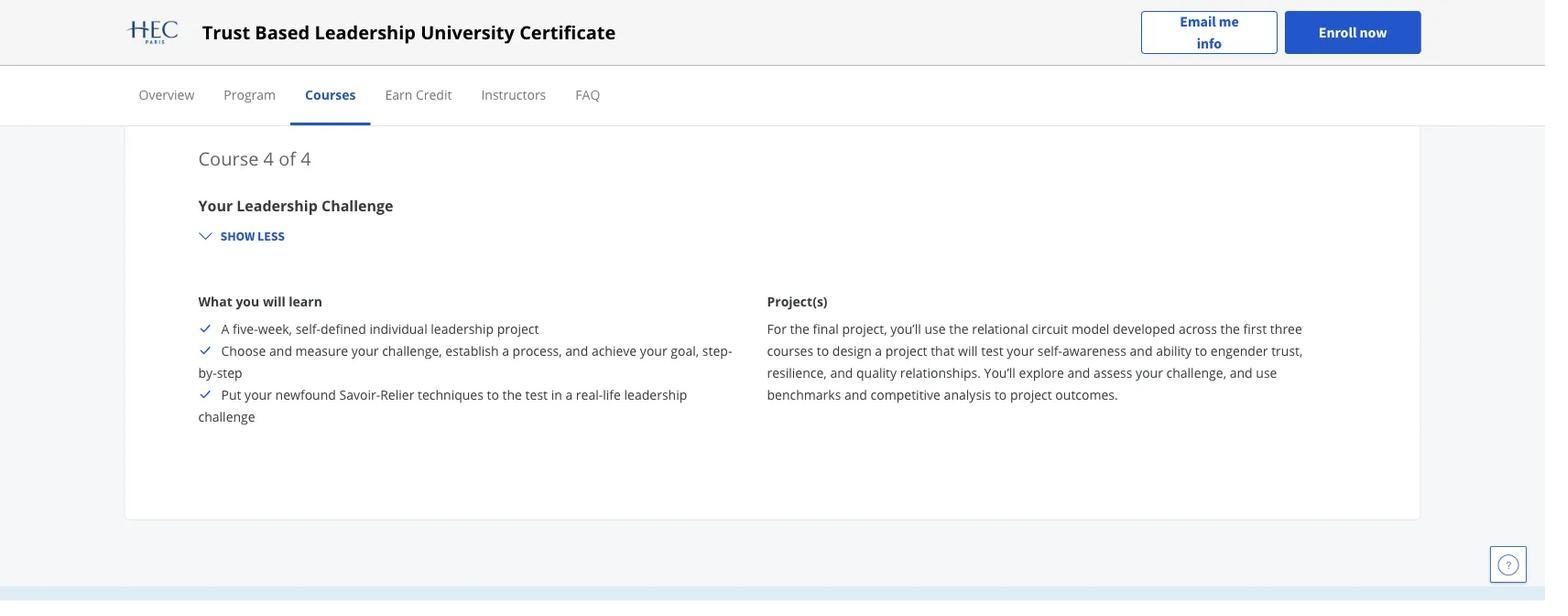 Task type: vqa. For each thing, say whether or not it's contained in the screenshot.
presence
no



Task type: locate. For each thing, give the bounding box(es) containing it.
1 horizontal spatial test
[[981, 343, 1004, 360]]

defined
[[321, 321, 366, 338]]

1 horizontal spatial project
[[886, 343, 928, 360]]

program link
[[224, 86, 276, 103]]

first
[[1244, 321, 1267, 338]]

challenge, down 'ability'
[[1167, 365, 1227, 382]]

0 horizontal spatial use
[[925, 321, 946, 338]]

the right for
[[790, 321, 810, 338]]

certificate menu element
[[124, 66, 1421, 126]]

1 vertical spatial project
[[886, 343, 928, 360]]

1 horizontal spatial a
[[566, 387, 573, 404]]

your right put
[[245, 387, 272, 404]]

0 horizontal spatial challenge,
[[382, 343, 442, 360]]

you
[[236, 293, 259, 311]]

show
[[220, 228, 255, 244]]

1 horizontal spatial will
[[958, 343, 978, 360]]

project down "you'll" at right bottom
[[886, 343, 928, 360]]

a left process,
[[502, 343, 509, 360]]

the
[[790, 321, 810, 338], [949, 321, 969, 338], [1221, 321, 1240, 338], [503, 387, 522, 404]]

0 horizontal spatial project
[[497, 321, 539, 338]]

your
[[352, 343, 379, 360], [640, 343, 668, 360], [1007, 343, 1034, 360], [1136, 365, 1163, 382], [245, 387, 272, 404]]

challenge,
[[382, 343, 442, 360], [1167, 365, 1227, 382]]

achieve
[[592, 343, 637, 360]]

2 vertical spatial project
[[1010, 387, 1052, 404]]

and down design
[[830, 365, 853, 382]]

course
[[198, 146, 259, 171]]

leadership up "establish"
[[431, 321, 494, 338]]

a
[[502, 343, 509, 360], [875, 343, 882, 360], [566, 387, 573, 404]]

establish
[[446, 343, 499, 360]]

1 4 from the left
[[263, 146, 274, 171]]

earn credit link
[[385, 86, 452, 103]]

certificate
[[520, 20, 616, 45]]

1 vertical spatial self-
[[1038, 343, 1063, 360]]

final
[[813, 321, 839, 338]]

a up quality at the right bottom of page
[[875, 343, 882, 360]]

learn
[[289, 293, 322, 311]]

4 right of
[[301, 146, 311, 171]]

instructors link
[[481, 86, 546, 103]]

info
[[1197, 34, 1222, 53]]

self- down circuit
[[1038, 343, 1063, 360]]

0 horizontal spatial leadership
[[431, 321, 494, 338]]

what you will learn
[[198, 293, 322, 311]]

use up that
[[925, 321, 946, 338]]

your leadership challenge
[[198, 196, 394, 215]]

0 horizontal spatial a
[[502, 343, 509, 360]]

1 vertical spatial leadership
[[624, 387, 687, 404]]

less
[[257, 228, 285, 244]]

the inside put your newfound savoir-relier techniques to the test in a real-life leadership challenge
[[503, 387, 522, 404]]

leadership
[[431, 321, 494, 338], [624, 387, 687, 404]]

challenge, inside choose and measure your challenge, establish a process, and achieve your goal, step- by-step
[[382, 343, 442, 360]]

0 horizontal spatial test
[[525, 387, 548, 404]]

five-
[[233, 321, 258, 338]]

test inside for the final project, you'll use the relational circuit model developed across the first three courses to design a project that will test your self-awareness and ability to engender trust, resilience, and quality relationships. you'll explore and assess your challenge, and use benchmarks and competitive analysis to project outcomes.
[[981, 343, 1004, 360]]

challenge, inside for the final project, you'll use the relational circuit model developed across the first three courses to design a project that will test your self-awareness and ability to engender trust, resilience, and quality relationships. you'll explore and assess your challenge, and use benchmarks and competitive analysis to project outcomes.
[[1167, 365, 1227, 382]]

2 horizontal spatial a
[[875, 343, 882, 360]]

savoir-
[[339, 387, 380, 404]]

your down the relational
[[1007, 343, 1034, 360]]

self- up measure at the left bottom
[[296, 321, 321, 338]]

help center image
[[1498, 554, 1520, 576]]

faq
[[576, 86, 600, 103]]

by-
[[198, 365, 217, 382]]

test left in
[[525, 387, 548, 404]]

program
[[224, 86, 276, 103]]

0 horizontal spatial self-
[[296, 321, 321, 338]]

relational
[[972, 321, 1029, 338]]

choose and measure your challenge, establish a process, and achieve your goal, step- by-step
[[198, 343, 732, 382]]

project up process,
[[497, 321, 539, 338]]

your
[[198, 196, 233, 215]]

use
[[925, 321, 946, 338], [1256, 365, 1278, 382]]

project(s)
[[767, 293, 828, 311]]

enroll now
[[1319, 23, 1387, 42]]

leadership up less
[[237, 196, 318, 215]]

your down 'a five-week, self-defined individual leadership project'
[[352, 343, 379, 360]]

project down explore
[[1010, 387, 1052, 404]]

the left in
[[503, 387, 522, 404]]

leadership up earn
[[315, 20, 416, 45]]

0 vertical spatial leadership
[[431, 321, 494, 338]]

competitive
[[871, 387, 941, 404]]

leadership right life
[[624, 387, 687, 404]]

2 horizontal spatial project
[[1010, 387, 1052, 404]]

to
[[817, 343, 829, 360], [1195, 343, 1208, 360], [487, 387, 499, 404], [995, 387, 1007, 404]]

put
[[221, 387, 241, 404]]

leadership
[[315, 20, 416, 45], [237, 196, 318, 215]]

0 horizontal spatial 4
[[263, 146, 274, 171]]

self- inside for the final project, you'll use the relational circuit model developed across the first three courses to design a project that will test your self-awareness and ability to engender trust, resilience, and quality relationships. you'll explore and assess your challenge, and use benchmarks and competitive analysis to project outcomes.
[[1038, 343, 1063, 360]]

to right techniques
[[487, 387, 499, 404]]

1 vertical spatial will
[[958, 343, 978, 360]]

instructors
[[481, 86, 546, 103]]

relier
[[380, 387, 414, 404]]

design
[[833, 343, 872, 360]]

now
[[1360, 23, 1387, 42]]

show less button
[[191, 220, 292, 253]]

engender
[[1211, 343, 1268, 360]]

a inside for the final project, you'll use the relational circuit model developed across the first three courses to design a project that will test your self-awareness and ability to engender trust, resilience, and quality relationships. you'll explore and assess your challenge, and use benchmarks and competitive analysis to project outcomes.
[[875, 343, 882, 360]]

will right the you
[[263, 293, 286, 311]]

earn
[[385, 86, 413, 103]]

measure
[[296, 343, 348, 360]]

challenge, down individual
[[382, 343, 442, 360]]

self-
[[296, 321, 321, 338], [1038, 343, 1063, 360]]

1 vertical spatial challenge,
[[1167, 365, 1227, 382]]

will right that
[[958, 343, 978, 360]]

0 vertical spatial test
[[981, 343, 1004, 360]]

for the final project, you'll use the relational circuit model developed across the first three courses to design a project that will test your self-awareness and ability to engender trust, resilience, and quality relationships. you'll explore and assess your challenge, and use benchmarks and competitive analysis to project outcomes.
[[767, 321, 1303, 404]]

project
[[497, 321, 539, 338], [886, 343, 928, 360], [1010, 387, 1052, 404]]

developed
[[1113, 321, 1176, 338]]

1 horizontal spatial challenge,
[[1167, 365, 1227, 382]]

and
[[269, 343, 292, 360], [566, 343, 588, 360], [1130, 343, 1153, 360], [830, 365, 853, 382], [1068, 365, 1091, 382], [1230, 365, 1253, 382], [845, 387, 868, 404]]

enroll now button
[[1285, 11, 1421, 54]]

to down you'll
[[995, 387, 1007, 404]]

and down developed
[[1130, 343, 1153, 360]]

your down 'ability'
[[1136, 365, 1163, 382]]

to down across
[[1195, 343, 1208, 360]]

1 vertical spatial use
[[1256, 365, 1278, 382]]

benchmarks
[[767, 387, 841, 404]]

1 horizontal spatial leadership
[[624, 387, 687, 404]]

what
[[198, 293, 232, 311]]

1 horizontal spatial self-
[[1038, 343, 1063, 360]]

1 horizontal spatial 4
[[301, 146, 311, 171]]

use down trust,
[[1256, 365, 1278, 382]]

0 vertical spatial challenge,
[[382, 343, 442, 360]]

step
[[217, 365, 243, 382]]

a right in
[[566, 387, 573, 404]]

0 vertical spatial will
[[263, 293, 286, 311]]

test up you'll
[[981, 343, 1004, 360]]

1 vertical spatial test
[[525, 387, 548, 404]]

4 left of
[[263, 146, 274, 171]]

a inside put your newfound savoir-relier techniques to the test in a real-life leadership challenge
[[566, 387, 573, 404]]

test
[[981, 343, 1004, 360], [525, 387, 548, 404]]



Task type: describe. For each thing, give the bounding box(es) containing it.
circuit
[[1032, 321, 1068, 338]]

project,
[[842, 321, 887, 338]]

1 horizontal spatial use
[[1256, 365, 1278, 382]]

individual
[[370, 321, 428, 338]]

analysis
[[944, 387, 992, 404]]

courses
[[767, 343, 814, 360]]

0 vertical spatial project
[[497, 321, 539, 338]]

your left goal,
[[640, 343, 668, 360]]

three
[[1271, 321, 1303, 338]]

you'll
[[984, 365, 1016, 382]]

test inside put your newfound savoir-relier techniques to the test in a real-life leadership challenge
[[525, 387, 548, 404]]

leadership inside put your newfound savoir-relier techniques to the test in a real-life leadership challenge
[[624, 387, 687, 404]]

0 horizontal spatial will
[[263, 293, 286, 311]]

the up that
[[949, 321, 969, 338]]

based
[[255, 20, 310, 45]]

your inside put your newfound savoir-relier techniques to the test in a real-life leadership challenge
[[245, 387, 272, 404]]

in
[[551, 387, 562, 404]]

email me info
[[1180, 12, 1239, 53]]

and down the week,
[[269, 343, 292, 360]]

trust based leadership university certificate
[[202, 20, 616, 45]]

0 vertical spatial use
[[925, 321, 946, 338]]

quality
[[857, 365, 897, 382]]

explore
[[1019, 365, 1064, 382]]

2 4 from the left
[[301, 146, 311, 171]]

to down final
[[817, 343, 829, 360]]

techniques
[[418, 387, 484, 404]]

and down engender
[[1230, 365, 1253, 382]]

trust
[[202, 20, 250, 45]]

email me info button
[[1142, 11, 1278, 55]]

will inside for the final project, you'll use the relational circuit model developed across the first three courses to design a project that will test your self-awareness and ability to engender trust, resilience, and quality relationships. you'll explore and assess your challenge, and use benchmarks and competitive analysis to project outcomes.
[[958, 343, 978, 360]]

that
[[931, 343, 955, 360]]

overview
[[139, 86, 194, 103]]

challenge
[[198, 409, 255, 426]]

put your newfound savoir-relier techniques to the test in a real-life leadership challenge
[[198, 387, 687, 426]]

choose
[[221, 343, 266, 360]]

ability
[[1156, 343, 1192, 360]]

assess
[[1094, 365, 1133, 382]]

the up engender
[[1221, 321, 1240, 338]]

a
[[221, 321, 229, 338]]

a five-week, self-defined individual leadership project
[[221, 321, 539, 338]]

hec paris image
[[124, 18, 180, 47]]

show less
[[220, 228, 285, 244]]

of
[[279, 146, 296, 171]]

courses
[[305, 86, 356, 103]]

trust,
[[1272, 343, 1303, 360]]

a inside choose and measure your challenge, establish a process, and achieve your goal, step- by-step
[[502, 343, 509, 360]]

me
[[1219, 12, 1239, 31]]

email
[[1180, 12, 1216, 31]]

0 vertical spatial leadership
[[315, 20, 416, 45]]

across
[[1179, 321, 1217, 338]]

and left achieve
[[566, 343, 588, 360]]

challenge
[[322, 196, 394, 215]]

awareness
[[1063, 343, 1127, 360]]

for
[[767, 321, 787, 338]]

resilience,
[[767, 365, 827, 382]]

model
[[1072, 321, 1110, 338]]

newfound
[[275, 387, 336, 404]]

faq link
[[576, 86, 600, 103]]

relationships.
[[900, 365, 981, 382]]

course 4 of 4
[[198, 146, 311, 171]]

and up outcomes.
[[1068, 365, 1091, 382]]

step-
[[703, 343, 732, 360]]

overview link
[[139, 86, 194, 103]]

university
[[421, 20, 515, 45]]

enroll
[[1319, 23, 1357, 42]]

and down quality at the right bottom of page
[[845, 387, 868, 404]]

process,
[[513, 343, 562, 360]]

credit
[[416, 86, 452, 103]]

to inside put your newfound savoir-relier techniques to the test in a real-life leadership challenge
[[487, 387, 499, 404]]

outcomes.
[[1056, 387, 1118, 404]]

0 vertical spatial self-
[[296, 321, 321, 338]]

real-
[[576, 387, 603, 404]]

earn credit
[[385, 86, 452, 103]]

courses link
[[305, 86, 356, 103]]

week,
[[258, 321, 292, 338]]

you'll
[[891, 321, 921, 338]]

goal,
[[671, 343, 699, 360]]

1 vertical spatial leadership
[[237, 196, 318, 215]]

life
[[603, 387, 621, 404]]



